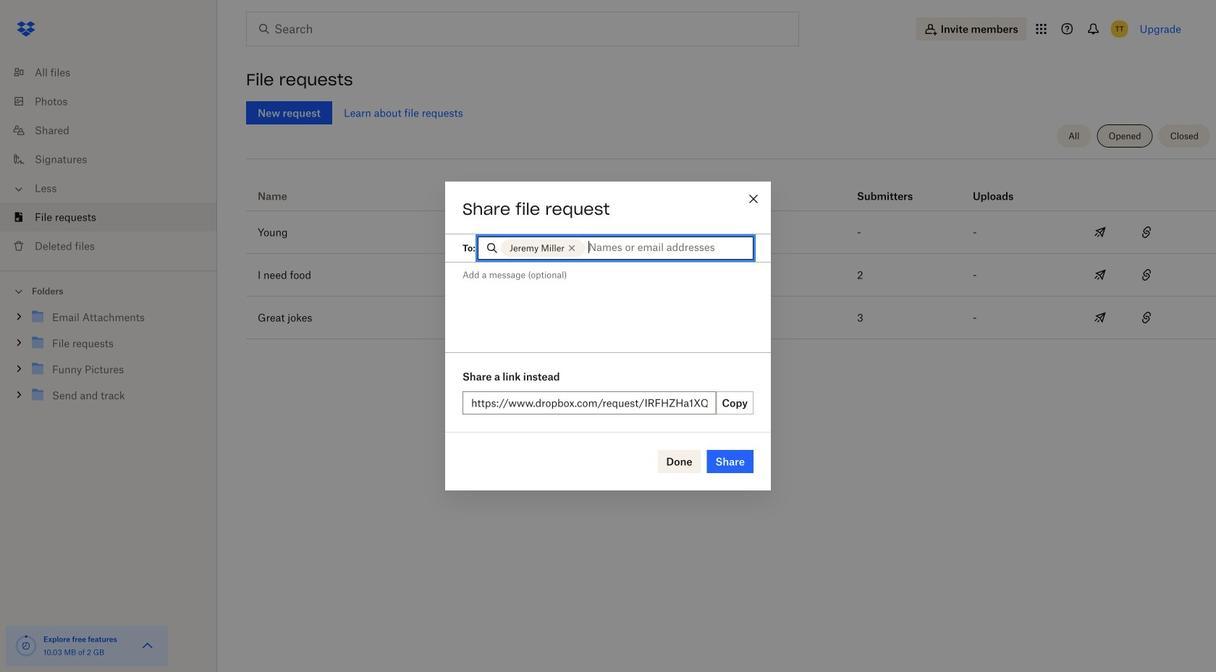 Task type: vqa. For each thing, say whether or not it's contained in the screenshot.
Browser-based reviews let anyone provide frame-accurate feedback and on-screen markups.
no



Task type: locate. For each thing, give the bounding box(es) containing it.
cell
[[1170, 211, 1216, 253], [1170, 297, 1216, 339]]

list item
[[0, 203, 217, 232]]

dialog
[[445, 182, 771, 491]]

less image
[[12, 182, 26, 197]]

Contact input text field
[[589, 239, 746, 255]]

0 vertical spatial copy link image
[[1138, 266, 1156, 284]]

4 row from the top
[[246, 297, 1216, 340]]

copy link image
[[1138, 224, 1156, 241]]

table
[[246, 164, 1216, 340]]

3 row from the top
[[246, 254, 1216, 297]]

list
[[0, 49, 217, 271]]

3 send email image from the top
[[1092, 309, 1109, 327]]

column header
[[857, 170, 915, 205], [973, 170, 1031, 205]]

send email image
[[1092, 224, 1109, 241], [1092, 266, 1109, 284], [1092, 309, 1109, 327]]

group
[[0, 302, 217, 420]]

row group
[[246, 211, 1216, 340]]

2 send email image from the top
[[1092, 266, 1109, 284]]

1 horizontal spatial column header
[[973, 170, 1031, 205]]

2 vertical spatial send email image
[[1092, 309, 1109, 327]]

1 copy link image from the top
[[1138, 266, 1156, 284]]

None text field
[[471, 395, 708, 411]]

0 vertical spatial send email image
[[1092, 224, 1109, 241]]

0 vertical spatial cell
[[1170, 211, 1216, 253]]

1 vertical spatial copy link image
[[1138, 309, 1156, 327]]

row
[[246, 164, 1216, 211], [246, 211, 1216, 254], [246, 254, 1216, 297], [246, 297, 1216, 340]]

0 horizontal spatial column header
[[857, 170, 915, 205]]

1 vertical spatial cell
[[1170, 297, 1216, 339]]

copy link image
[[1138, 266, 1156, 284], [1138, 309, 1156, 327]]

1 vertical spatial send email image
[[1092, 266, 1109, 284]]

dropbox image
[[12, 14, 41, 43]]



Task type: describe. For each thing, give the bounding box(es) containing it.
1 column header from the left
[[857, 170, 915, 205]]

2 cell from the top
[[1170, 297, 1216, 339]]

Add a message (optional) text field
[[445, 263, 771, 350]]

2 copy link image from the top
[[1138, 309, 1156, 327]]

pro trial element
[[734, 188, 758, 205]]

1 send email image from the top
[[1092, 224, 1109, 241]]

2 column header from the left
[[973, 170, 1031, 205]]

1 cell from the top
[[1170, 211, 1216, 253]]

1 row from the top
[[246, 164, 1216, 211]]

2 row from the top
[[246, 211, 1216, 254]]



